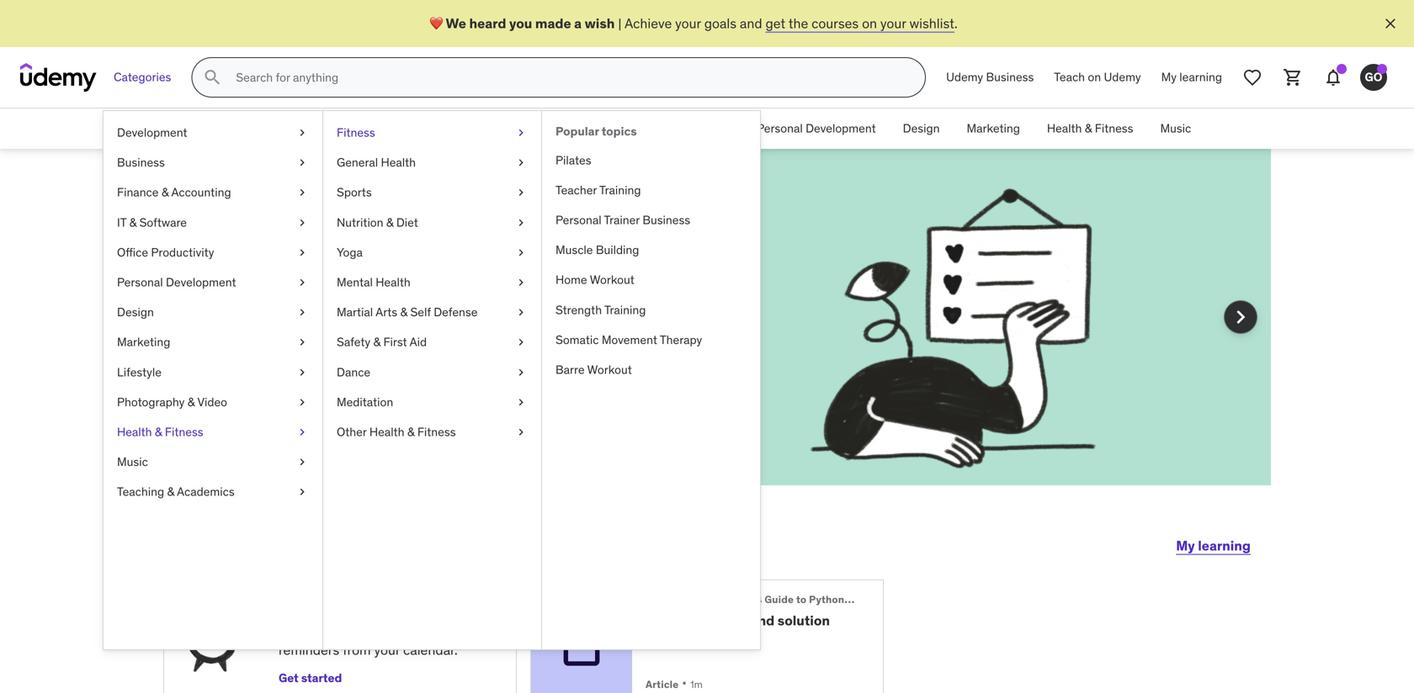 Task type: vqa. For each thing, say whether or not it's contained in the screenshot.
the leftmost Process
no



Task type: describe. For each thing, give the bounding box(es) containing it.
submit search image
[[202, 67, 222, 88]]

marketing link for lifestyle
[[104, 328, 322, 358]]

day
[[352, 623, 374, 640]]

therapy
[[660, 332, 702, 348]]

video
[[197, 395, 227, 410]]

get started
[[279, 671, 342, 686]]

your left .
[[880, 15, 906, 32]]

muscle
[[556, 242, 593, 258]]

fitness down meditation link
[[417, 425, 456, 440]]

home workout link
[[542, 265, 760, 295]]

office productivity for health & fitness
[[633, 121, 730, 136]]

marketing for health & fitness
[[967, 121, 1020, 136]]

office for health & fitness
[[633, 121, 664, 136]]

reminders
[[279, 642, 339, 659]]

xsmall image for dance
[[514, 364, 528, 381]]

xsmall image for music
[[295, 454, 309, 471]]

design link for lifestyle
[[104, 298, 322, 328]]

0 horizontal spatial health & fitness link
[[104, 417, 322, 447]]

learning for the bottom my learning link
[[1198, 537, 1251, 555]]

martial arts & self defense
[[337, 305, 478, 320]]

goals.
[[480, 333, 516, 350]]

workout for home workout
[[590, 272, 634, 288]]

start
[[232, 525, 298, 560]]

health for general health
[[381, 155, 416, 170]]

training for teacher training
[[599, 183, 641, 198]]

0 vertical spatial my
[[1161, 70, 1177, 85]]

teaching
[[117, 485, 164, 500]]

wishlist image
[[1242, 67, 1263, 88]]

1 vertical spatial my
[[1176, 537, 1195, 555]]

1 horizontal spatial music
[[1160, 121, 1191, 136]]

get inside schedule time to learn a little each day adds up. get reminders from your calendar.
[[431, 623, 453, 640]]

arts
[[376, 305, 397, 320]]

xsmall image for nutrition & diet
[[514, 214, 528, 231]]

design for health & fitness
[[903, 121, 940, 136]]

barre workout link
[[542, 355, 760, 385]]

categories
[[114, 70, 171, 85]]

time to make it come true.
[[224, 314, 387, 332]]

personal development link for health & fitness
[[743, 109, 889, 149]]

aid
[[410, 335, 427, 350]]

article
[[646, 679, 679, 692]]

xsmall image for personal development
[[295, 274, 309, 291]]

carousel element
[[143, 149, 1271, 526]]

get
[[765, 15, 785, 32]]

1 vertical spatial music link
[[104, 447, 322, 477]]

|
[[618, 15, 622, 32]]

& inside teaching & academics link
[[167, 485, 174, 500]]

make for to
[[272, 314, 305, 332]]

get the courses on your wishlist link
[[765, 15, 954, 32]]

fitness link
[[323, 118, 541, 148]]

yoga link
[[323, 238, 541, 268]]

business link for lifestyle
[[104, 148, 322, 178]]

your down defense
[[451, 333, 477, 350]]

xsmall image for lifestyle
[[295, 364, 309, 381]]

xsmall image for general health
[[514, 155, 528, 171]]

barre
[[556, 362, 585, 377]]

xsmall image for it & software
[[295, 214, 309, 231]]

mental health
[[337, 275, 411, 290]]

the ultimate beginners guide to python programming 11. homework and solution
[[646, 593, 915, 630]]

software for health & fitness
[[558, 121, 606, 136]]

from
[[343, 642, 371, 659]]

& inside photography & video link
[[187, 395, 195, 410]]

defense
[[434, 305, 478, 320]]

xsmall image for sports
[[514, 184, 528, 201]]

pilates link
[[542, 145, 760, 175]]

general health link
[[323, 148, 541, 178]]

lifestyle link
[[104, 358, 322, 387]]

2 udemy from the left
[[1104, 70, 1141, 85]]

finance & accounting link
[[104, 178, 322, 208]]

1 horizontal spatial on
[[862, 15, 877, 32]]

gary
[[430, 525, 498, 560]]

goals
[[704, 15, 737, 32]]

go link
[[1353, 57, 1394, 98]]

business link for health & fitness
[[307, 109, 381, 149]]

xsmall image for design
[[295, 304, 309, 321]]

muscle building
[[556, 242, 639, 258]]

popular
[[556, 124, 599, 139]]

xsmall image for photography & video
[[295, 394, 309, 411]]

business up general at the top
[[320, 121, 368, 136]]

fitness down teach on udemy link
[[1095, 121, 1133, 136]]

trainer
[[604, 213, 640, 228]]

xsmall image for martial arts & self defense
[[514, 304, 528, 321]]

get the courses on your wishlist link
[[224, 314, 530, 350]]

your left goals
[[675, 15, 701, 32]]

health down 'photography'
[[117, 425, 152, 440]]

martial
[[337, 305, 373, 320]]

xsmall image for health & fitness
[[295, 424, 309, 441]]

❤️
[[430, 15, 443, 32]]

learning,
[[303, 525, 425, 560]]

1 horizontal spatial courses
[[812, 15, 859, 32]]

topics
[[602, 124, 637, 139]]

productivity for lifestyle
[[151, 245, 214, 260]]

health down teach
[[1047, 121, 1082, 136]]

development for health & fitness
[[806, 121, 876, 136]]

finance & accounting
[[117, 185, 231, 200]]

0 vertical spatial my learning link
[[1151, 57, 1232, 98]]

office productivity link for lifestyle
[[104, 238, 322, 268]]

.
[[954, 15, 958, 32]]

diet
[[396, 215, 418, 230]]

personal inside fitness element
[[556, 213, 601, 228]]

1 horizontal spatial health & fitness
[[1047, 121, 1133, 136]]

go
[[1365, 70, 1382, 85]]

general
[[337, 155, 378, 170]]

heard
[[469, 15, 506, 32]]

fitness down photography & video
[[165, 425, 203, 440]]

home
[[556, 272, 587, 288]]

schedule
[[279, 598, 339, 615]]

sports
[[337, 185, 372, 200]]

xsmall image for development
[[295, 125, 309, 141]]

marketing link for health & fitness
[[953, 109, 1033, 149]]

time
[[342, 598, 371, 615]]

teacher
[[556, 183, 597, 198]]

development link
[[104, 118, 322, 148]]

xsmall image for business
[[295, 155, 309, 171]]

xsmall image for yoga
[[514, 244, 528, 261]]

1m
[[690, 679, 703, 692]]

programming
[[847, 593, 915, 606]]

true.
[[356, 314, 384, 332]]

business left teach
[[986, 70, 1034, 85]]

somatic movement therapy link
[[542, 325, 760, 355]]

health for other health & fitness
[[369, 425, 404, 440]]

0 vertical spatial the
[[788, 15, 808, 32]]

design link for health & fitness
[[889, 109, 953, 149]]

Search for anything text field
[[233, 63, 905, 92]]

photography & video
[[117, 395, 227, 410]]

xsmall image for finance & accounting
[[295, 184, 309, 201]]

fitness up general at the top
[[337, 125, 375, 140]]

& inside finance & accounting link
[[161, 185, 169, 200]]

take
[[298, 333, 324, 350]]

wish?
[[224, 264, 323, 308]]

a
[[279, 623, 287, 640]]

movement
[[602, 332, 657, 348]]

xsmall image for meditation
[[514, 394, 528, 411]]

development inside development link
[[117, 125, 187, 140]]

started
[[301, 671, 342, 686]]

it & software link for health & fitness
[[522, 109, 619, 149]]

did
[[224, 222, 285, 266]]

python
[[809, 593, 844, 606]]

somatic
[[556, 332, 599, 348]]

beginners
[[711, 593, 762, 606]]

building
[[596, 242, 639, 258]]

•
[[682, 675, 687, 692]]

business inside fitness element
[[642, 213, 690, 228]]

personal for lifestyle
[[117, 275, 163, 290]]

nutrition
[[337, 215, 383, 230]]

time
[[224, 314, 253, 332]]

teach on udemy
[[1054, 70, 1141, 85]]

& inside safety & first aid link
[[373, 335, 381, 350]]

1 horizontal spatial wishlist
[[909, 15, 954, 32]]

a inside did you make a wish?
[[459, 222, 479, 266]]

popular topics
[[556, 124, 637, 139]]

1 udemy from the left
[[946, 70, 983, 85]]

mental health link
[[323, 268, 541, 298]]

martial arts & self defense link
[[323, 298, 541, 328]]

teaching & academics
[[117, 485, 235, 500]]

1 vertical spatial my learning
[[1176, 537, 1251, 555]]

other health & fitness link
[[323, 417, 541, 447]]

xsmall image for mental health
[[514, 274, 528, 291]]

1 unread notification image
[[1337, 64, 1347, 74]]

self
[[410, 305, 431, 320]]

notifications image
[[1323, 67, 1343, 88]]

0 vertical spatial my learning
[[1161, 70, 1222, 85]]

it for lifestyle
[[117, 215, 126, 230]]

get started button
[[279, 667, 342, 691]]



Task type: locate. For each thing, give the bounding box(es) containing it.
0 vertical spatial music
[[1160, 121, 1191, 136]]

xsmall image
[[295, 125, 309, 141], [295, 155, 309, 171], [514, 155, 528, 171], [514, 274, 528, 291], [514, 334, 528, 351], [295, 364, 309, 381], [514, 394, 528, 411], [514, 424, 528, 441], [295, 454, 309, 471], [295, 484, 309, 501]]

&
[[548, 121, 555, 136], [1085, 121, 1092, 136], [161, 185, 169, 200], [129, 215, 137, 230], [386, 215, 394, 230], [400, 305, 407, 320], [373, 335, 381, 350], [187, 395, 195, 410], [155, 425, 162, 440], [407, 425, 415, 440], [167, 485, 174, 500]]

1 vertical spatial make
[[272, 314, 305, 332]]

1 horizontal spatial a
[[574, 15, 582, 32]]

step
[[377, 333, 403, 350]]

2 horizontal spatial the
[[788, 15, 808, 32]]

marketing up lifestyle
[[117, 335, 170, 350]]

1 vertical spatial software
[[139, 215, 187, 230]]

and left get
[[740, 15, 762, 32]]

0 vertical spatial and
[[740, 15, 762, 32]]

health
[[1047, 121, 1082, 136], [381, 155, 416, 170], [376, 275, 411, 290], [117, 425, 152, 440], [369, 425, 404, 440]]

0 vertical spatial training
[[599, 183, 641, 198]]

1 horizontal spatial office productivity link
[[619, 109, 743, 149]]

xsmall image for marketing
[[295, 334, 309, 351]]

1 vertical spatial training
[[604, 302, 646, 318]]

strength
[[556, 302, 602, 318]]

xsmall image inside "martial arts & self defense" link
[[514, 304, 528, 321]]

to inside "the ultimate beginners guide to python programming 11. homework and solution"
[[796, 593, 807, 606]]

little
[[290, 623, 317, 640]]

2 vertical spatial personal
[[117, 275, 163, 290]]

1 vertical spatial on
[[1088, 70, 1101, 85]]

& inside nutrition & diet link
[[386, 215, 394, 230]]

office productivity link up teacher training link
[[619, 109, 743, 149]]

it left popular
[[536, 121, 545, 136]]

first
[[383, 335, 407, 350]]

get inside get the courses on your wishlist
[[387, 314, 409, 332]]

0 horizontal spatial software
[[139, 215, 187, 230]]

your inside schedule time to learn a little each day adds up. get reminders from your calendar.
[[374, 642, 400, 659]]

0 horizontal spatial you
[[292, 222, 353, 266]]

2 vertical spatial get
[[279, 671, 299, 686]]

health right general at the top
[[381, 155, 416, 170]]

0 vertical spatial it & software link
[[522, 109, 619, 149]]

training up somatic movement therapy
[[604, 302, 646, 318]]

1 horizontal spatial health & fitness link
[[1033, 109, 1147, 149]]

xsmall image for office productivity
[[295, 244, 309, 261]]

it for health & fitness
[[536, 121, 545, 136]]

xsmall image for teaching & academics
[[295, 484, 309, 501]]

1 vertical spatial get
[[431, 623, 453, 640]]

1 vertical spatial music
[[117, 455, 148, 470]]

the right get
[[788, 15, 808, 32]]

1 vertical spatial office productivity link
[[104, 238, 322, 268]]

your up the goals.
[[504, 314, 530, 332]]

muscle building link
[[542, 235, 760, 265]]

you
[[509, 15, 532, 32], [292, 222, 353, 266]]

0 horizontal spatial it & software
[[117, 215, 187, 230]]

it & software for lifestyle
[[117, 215, 187, 230]]

1 horizontal spatial make
[[360, 222, 453, 266]]

2 horizontal spatial get
[[431, 623, 453, 640]]

1 vertical spatial marketing
[[117, 335, 170, 350]]

0 vertical spatial it & software
[[536, 121, 606, 136]]

courses right get
[[812, 15, 859, 32]]

fitness
[[1095, 121, 1133, 136], [337, 125, 375, 140], [165, 425, 203, 440], [417, 425, 456, 440]]

2 vertical spatial the
[[327, 333, 347, 350]]

office productivity link for health & fitness
[[619, 109, 743, 149]]

close image
[[1382, 15, 1399, 32]]

0 vertical spatial health & fitness link
[[1033, 109, 1147, 149]]

0 vertical spatial music link
[[1147, 109, 1205, 149]]

health & fitness down teach on udemy link
[[1047, 121, 1133, 136]]

0 horizontal spatial productivity
[[151, 245, 214, 260]]

1 horizontal spatial udemy
[[1104, 70, 1141, 85]]

0 vertical spatial software
[[558, 121, 606, 136]]

0 vertical spatial office productivity link
[[619, 109, 743, 149]]

other health & fitness
[[337, 425, 456, 440]]

udemy image
[[20, 63, 97, 92]]

to right the time
[[374, 598, 388, 615]]

you up "mental"
[[292, 222, 353, 266]]

xsmall image inside yoga link
[[514, 244, 528, 261]]

a left 'wish'
[[574, 15, 582, 32]]

accounting
[[171, 185, 231, 200]]

1 horizontal spatial you
[[509, 15, 532, 32]]

1 vertical spatial and
[[272, 333, 295, 350]]

0 horizontal spatial music link
[[104, 447, 322, 477]]

& inside "martial arts & self defense" link
[[400, 305, 407, 320]]

1 vertical spatial marketing link
[[104, 328, 322, 358]]

1 vertical spatial office productivity
[[117, 245, 214, 260]]

it & software link for lifestyle
[[104, 208, 322, 238]]

office productivity down finance & accounting
[[117, 245, 214, 260]]

1 horizontal spatial design
[[903, 121, 940, 136]]

marketing link
[[953, 109, 1033, 149], [104, 328, 322, 358]]

personal development link for lifestyle
[[104, 268, 322, 298]]

health for mental health
[[376, 275, 411, 290]]

to inside carousel element
[[256, 314, 269, 332]]

to inside schedule time to learn a little each day adds up. get reminders from your calendar.
[[374, 598, 388, 615]]

11. homework and solution link
[[646, 612, 856, 630]]

get
[[387, 314, 409, 332], [431, 623, 453, 640], [279, 671, 299, 686]]

fitness element
[[541, 111, 760, 650]]

teacher training
[[556, 183, 641, 198]]

0 vertical spatial personal development link
[[743, 109, 889, 149]]

to up solution
[[796, 593, 807, 606]]

1 vertical spatial productivity
[[151, 245, 214, 260]]

0 horizontal spatial udemy
[[946, 70, 983, 85]]

xsmall image inside dance link
[[514, 364, 528, 381]]

productivity for health & fitness
[[667, 121, 730, 136]]

training up the trainer
[[599, 183, 641, 198]]

xsmall image
[[514, 125, 528, 141], [295, 184, 309, 201], [514, 184, 528, 201], [295, 214, 309, 231], [514, 214, 528, 231], [295, 244, 309, 261], [514, 244, 528, 261], [295, 274, 309, 291], [295, 304, 309, 321], [514, 304, 528, 321], [295, 334, 309, 351], [514, 364, 528, 381], [295, 394, 309, 411], [295, 424, 309, 441]]

1 vertical spatial workout
[[587, 362, 632, 377]]

come
[[320, 314, 353, 332]]

did you make a wish?
[[224, 222, 479, 308]]

1 horizontal spatial marketing link
[[953, 109, 1033, 149]]

wish
[[585, 15, 615, 32]]

software down finance & accounting
[[139, 215, 187, 230]]

the
[[646, 593, 664, 606]]

xsmall image inside sports link
[[514, 184, 528, 201]]

1 vertical spatial design
[[117, 305, 154, 320]]

business link up accounting
[[104, 148, 322, 178]]

get inside get started button
[[279, 671, 299, 686]]

it down finance
[[117, 215, 126, 230]]

0 horizontal spatial make
[[272, 314, 305, 332]]

workout down somatic movement therapy
[[587, 362, 632, 377]]

0 vertical spatial health & fitness
[[1047, 121, 1133, 136]]

your inside get the courses on your wishlist
[[504, 314, 530, 332]]

1 horizontal spatial to
[[374, 598, 388, 615]]

0 horizontal spatial wishlist
[[224, 333, 269, 350]]

courses inside get the courses on your wishlist
[[435, 314, 482, 332]]

it & software up pilates
[[536, 121, 606, 136]]

personal development link
[[743, 109, 889, 149], [104, 268, 322, 298]]

get up first
[[387, 314, 409, 332]]

next image
[[1227, 304, 1254, 331]]

0 horizontal spatial personal development link
[[104, 268, 322, 298]]

0 horizontal spatial a
[[459, 222, 479, 266]]

meditation
[[337, 395, 393, 410]]

productivity up pilates link on the top of the page
[[667, 121, 730, 136]]

and left 'take'
[[272, 333, 295, 350]]

office productivity for lifestyle
[[117, 245, 214, 260]]

and
[[740, 15, 762, 32], [272, 333, 295, 350], [750, 612, 775, 630]]

courses up toward
[[435, 314, 482, 332]]

make up "mental health" link
[[360, 222, 453, 266]]

make left it
[[272, 314, 305, 332]]

1 horizontal spatial personal development
[[757, 121, 876, 136]]

business link up general at the top
[[307, 109, 381, 149]]

teaching & academics link
[[104, 477, 322, 507]]

training for strength training
[[604, 302, 646, 318]]

health & fitness down 'photography'
[[117, 425, 203, 440]]

mental
[[337, 275, 373, 290]]

udemy down .
[[946, 70, 983, 85]]

personal trainer business
[[556, 213, 690, 228]]

productivity
[[667, 121, 730, 136], [151, 245, 214, 260]]

0 vertical spatial workout
[[590, 272, 634, 288]]

workout for barre workout
[[587, 362, 632, 377]]

0 horizontal spatial marketing link
[[104, 328, 322, 358]]

get for the
[[387, 314, 409, 332]]

1 vertical spatial a
[[459, 222, 479, 266]]

make for you
[[360, 222, 453, 266]]

learn
[[391, 598, 423, 615]]

you have alerts image
[[1377, 64, 1387, 74]]

1 horizontal spatial it
[[536, 121, 545, 136]]

photography & video link
[[104, 387, 322, 417]]

software up pilates
[[558, 121, 606, 136]]

productivity down finance & accounting
[[151, 245, 214, 260]]

and inside "the ultimate beginners guide to python programming 11. homework and solution"
[[750, 612, 775, 630]]

0 vertical spatial learning
[[1179, 70, 1222, 85]]

0 horizontal spatial marketing
[[117, 335, 170, 350]]

design for lifestyle
[[117, 305, 154, 320]]

xsmall image inside development link
[[295, 125, 309, 141]]

wishlist up udemy business
[[909, 15, 954, 32]]

11.
[[646, 612, 662, 630]]

1 horizontal spatial personal
[[556, 213, 601, 228]]

0 horizontal spatial courses
[[435, 314, 482, 332]]

to right time
[[256, 314, 269, 332]]

workout down building
[[590, 272, 634, 288]]

2 vertical spatial on
[[485, 314, 500, 332]]

udemy business link
[[936, 57, 1044, 98]]

the down 'come'
[[327, 333, 347, 350]]

0 horizontal spatial music
[[117, 455, 148, 470]]

1 horizontal spatial it & software link
[[522, 109, 619, 149]]

office up pilates link on the top of the page
[[633, 121, 664, 136]]

business down teacher training link
[[642, 213, 690, 228]]

guide
[[765, 593, 794, 606]]

0 horizontal spatial the
[[327, 333, 347, 350]]

xsmall image inside photography & video link
[[295, 394, 309, 411]]

health & fitness link down video
[[104, 417, 322, 447]]

software for lifestyle
[[139, 215, 187, 230]]

office
[[633, 121, 664, 136], [117, 245, 148, 260]]

udemy
[[946, 70, 983, 85], [1104, 70, 1141, 85]]

it & software down finance
[[117, 215, 187, 230]]

marketing down udemy business link
[[967, 121, 1020, 136]]

adds
[[377, 623, 406, 640]]

1 horizontal spatial personal development link
[[743, 109, 889, 149]]

xsmall image inside marketing 'link'
[[295, 334, 309, 351]]

1 horizontal spatial the
[[412, 314, 432, 332]]

xsmall image for safety & first aid
[[514, 334, 528, 351]]

xsmall image inside teaching & academics link
[[295, 484, 309, 501]]

marketing for lifestyle
[[117, 335, 170, 350]]

get left started
[[279, 671, 299, 686]]

my learning link
[[1151, 57, 1232, 98], [1176, 526, 1251, 566]]

1 vertical spatial it & software
[[117, 215, 187, 230]]

health right 'other'
[[369, 425, 404, 440]]

office productivity
[[633, 121, 730, 136], [117, 245, 214, 260]]

0 horizontal spatial office productivity link
[[104, 238, 322, 268]]

1 vertical spatial you
[[292, 222, 353, 266]]

solution
[[778, 612, 830, 630]]

0 vertical spatial marketing
[[967, 121, 1020, 136]]

xsmall image inside "mental health" link
[[514, 274, 528, 291]]

make inside did you make a wish?
[[360, 222, 453, 266]]

0 vertical spatial courses
[[812, 15, 859, 32]]

it
[[536, 121, 545, 136], [117, 215, 126, 230]]

2 horizontal spatial personal
[[757, 121, 803, 136]]

0 vertical spatial on
[[862, 15, 877, 32]]

1 vertical spatial health & fitness
[[117, 425, 203, 440]]

workout inside "home workout" link
[[590, 272, 634, 288]]

let's
[[163, 525, 227, 560]]

1 vertical spatial personal development link
[[104, 268, 322, 298]]

xsmall image inside finance & accounting link
[[295, 184, 309, 201]]

1 vertical spatial the
[[412, 314, 432, 332]]

nutrition & diet link
[[323, 208, 541, 238]]

it & software link
[[522, 109, 619, 149], [104, 208, 322, 238]]

learning for my learning link to the top
[[1179, 70, 1222, 85]]

personal development for lifestyle
[[117, 275, 236, 290]]

1 vertical spatial courses
[[435, 314, 482, 332]]

1 horizontal spatial get
[[387, 314, 409, 332]]

it & software
[[536, 121, 606, 136], [117, 215, 187, 230]]

wishlist
[[909, 15, 954, 32], [224, 333, 269, 350]]

health up arts
[[376, 275, 411, 290]]

xsmall image inside "lifestyle" link
[[295, 364, 309, 381]]

business up finance
[[117, 155, 165, 170]]

the
[[788, 15, 808, 32], [412, 314, 432, 332], [327, 333, 347, 350]]

1 horizontal spatial marketing
[[967, 121, 1020, 136]]

it & software for health & fitness
[[536, 121, 606, 136]]

1 horizontal spatial design link
[[889, 109, 953, 149]]

health & fitness link down teach on udemy link
[[1033, 109, 1147, 149]]

xsmall image inside general health link
[[514, 155, 528, 171]]

other
[[337, 425, 367, 440]]

2 horizontal spatial to
[[796, 593, 807, 606]]

the up aid
[[412, 314, 432, 332]]

personal
[[757, 121, 803, 136], [556, 213, 601, 228], [117, 275, 163, 290]]

on inside get the courses on your wishlist
[[485, 314, 500, 332]]

you inside did you make a wish?
[[292, 222, 353, 266]]

let's start learning, gary
[[163, 525, 498, 560]]

0 horizontal spatial it & software link
[[104, 208, 322, 238]]

general health
[[337, 155, 416, 170]]

it & software link down accounting
[[104, 208, 322, 238]]

a up "mental health" link
[[459, 222, 479, 266]]

your down adds
[[374, 642, 400, 659]]

1 horizontal spatial it & software
[[536, 121, 606, 136]]

1 vertical spatial my learning link
[[1176, 526, 1251, 566]]

ultimate
[[666, 593, 709, 606]]

my
[[1161, 70, 1177, 85], [1176, 537, 1195, 555]]

pilates
[[556, 153, 591, 168]]

0 vertical spatial design
[[903, 121, 940, 136]]

and inside carousel element
[[272, 333, 295, 350]]

a
[[574, 15, 582, 32], [459, 222, 479, 266]]

office productivity link down finance & accounting link
[[104, 238, 322, 268]]

calendar.
[[403, 642, 458, 659]]

wishlist inside get the courses on your wishlist
[[224, 333, 269, 350]]

teach
[[1054, 70, 1085, 85]]

xsmall image inside nutrition & diet link
[[514, 214, 528, 231]]

& inside the other health & fitness link
[[407, 425, 415, 440]]

0 vertical spatial get
[[387, 314, 409, 332]]

marketing link up video
[[104, 328, 322, 358]]

up.
[[409, 623, 428, 640]]

office for lifestyle
[[117, 245, 148, 260]]

xsmall image for fitness
[[514, 125, 528, 141]]

nutrition & diet
[[337, 215, 418, 230]]

1 horizontal spatial music link
[[1147, 109, 1205, 149]]

homework
[[665, 612, 747, 630]]

categories button
[[104, 57, 181, 98]]

xsmall image inside safety & first aid link
[[514, 334, 528, 351]]

0 vertical spatial design link
[[889, 109, 953, 149]]

marketing link down udemy business link
[[953, 109, 1033, 149]]

meditation link
[[323, 387, 541, 417]]

photography
[[117, 395, 185, 410]]

personal development for health & fitness
[[757, 121, 876, 136]]

and down guide
[[750, 612, 775, 630]]

1 vertical spatial design link
[[104, 298, 322, 328]]

udemy right teach
[[1104, 70, 1141, 85]]

1 horizontal spatial productivity
[[667, 121, 730, 136]]

get for started
[[279, 671, 299, 686]]

design
[[903, 121, 940, 136], [117, 305, 154, 320]]

business link
[[307, 109, 381, 149], [104, 148, 322, 178]]

xsmall image inside meditation link
[[514, 394, 528, 411]]

0 vertical spatial wishlist
[[909, 15, 954, 32]]

workout inside barre workout link
[[587, 362, 632, 377]]

you left made
[[509, 15, 532, 32]]

wishlist down time
[[224, 333, 269, 350]]

office productivity link
[[619, 109, 743, 149], [104, 238, 322, 268]]

1 vertical spatial it & software link
[[104, 208, 322, 238]]

0 horizontal spatial on
[[485, 314, 500, 332]]

0 horizontal spatial personal
[[117, 275, 163, 290]]

marketing
[[967, 121, 1020, 136], [117, 335, 170, 350]]

barre workout
[[556, 362, 632, 377]]

xsmall image inside the other health & fitness link
[[514, 424, 528, 441]]

development for lifestyle
[[166, 275, 236, 290]]

xsmall image for other health & fitness
[[514, 424, 528, 441]]

personal for health & fitness
[[757, 121, 803, 136]]

business
[[986, 70, 1034, 85], [320, 121, 368, 136], [117, 155, 165, 170], [642, 213, 690, 228]]

shopping cart with 0 items image
[[1283, 67, 1303, 88]]

office productivity up pilates link on the top of the page
[[633, 121, 730, 136]]

1 vertical spatial learning
[[1198, 537, 1251, 555]]

get the courses on your wishlist
[[224, 314, 530, 350]]

get up calendar.
[[431, 623, 453, 640]]

personal trainer business link
[[542, 205, 760, 235]]

0 vertical spatial office productivity
[[633, 121, 730, 136]]

office down finance
[[117, 245, 148, 260]]

it & software link up pilates
[[522, 109, 619, 149]]

xsmall image inside fitness link
[[514, 125, 528, 141]]

1 horizontal spatial office
[[633, 121, 664, 136]]

we
[[446, 15, 466, 32]]

the inside get the courses on your wishlist
[[412, 314, 432, 332]]

health & fitness
[[1047, 121, 1133, 136], [117, 425, 203, 440]]



